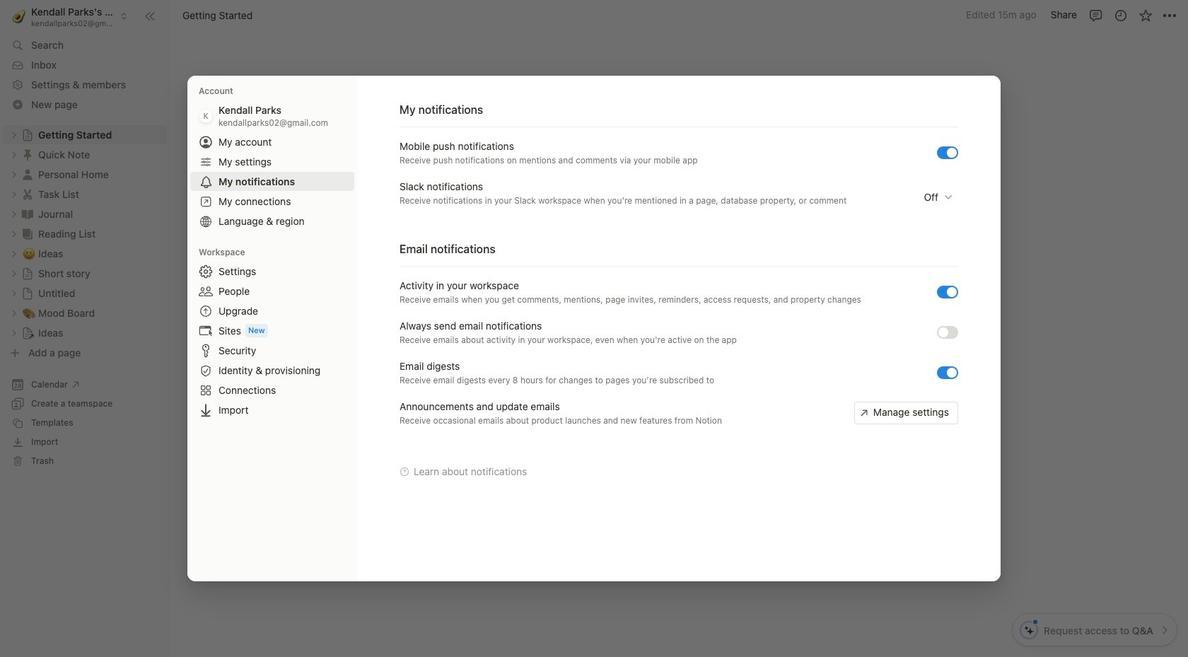 Task type: describe. For each thing, give the bounding box(es) containing it.
👋 image
[[430, 156, 444, 174]]

🥑 image
[[12, 7, 26, 25]]

favorite image
[[1139, 8, 1153, 22]]



Task type: vqa. For each thing, say whether or not it's contained in the screenshot.
Updates icon
yes



Task type: locate. For each thing, give the bounding box(es) containing it.
updates image
[[1114, 8, 1128, 22]]

close sidebar image
[[144, 10, 156, 22]]

comments image
[[1089, 8, 1104, 22]]



